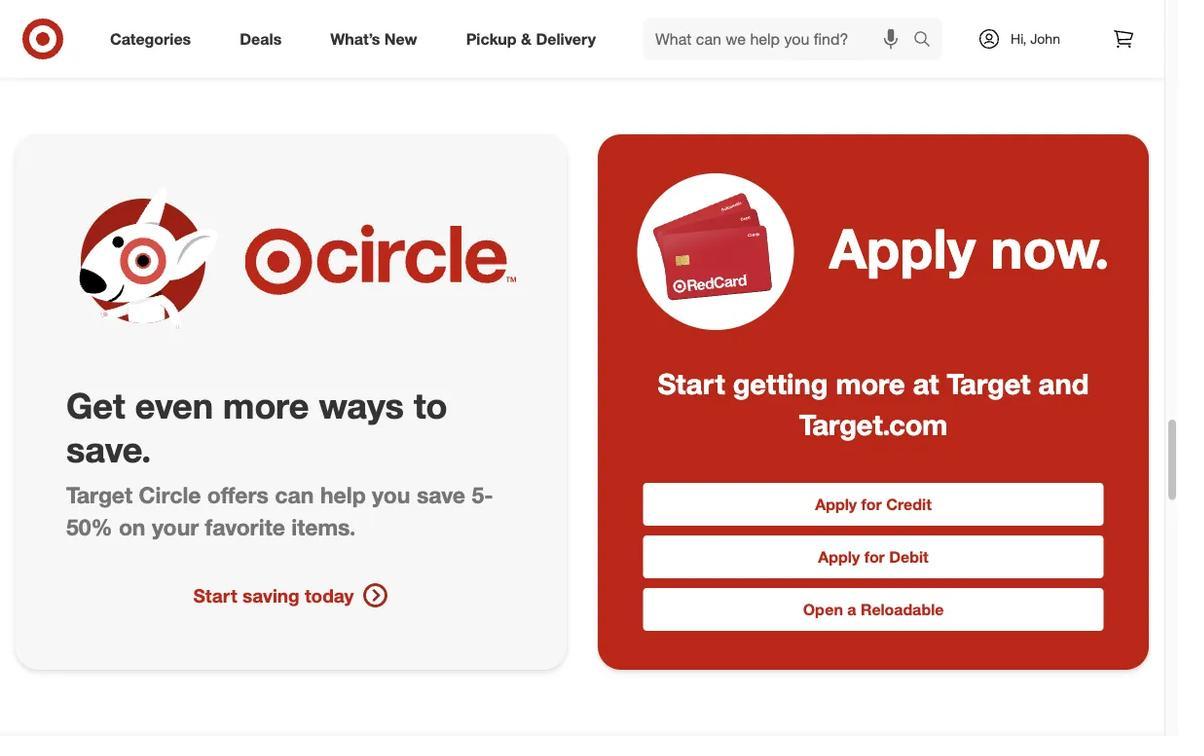 Task type: locate. For each thing, give the bounding box(es) containing it.
open a reloadable link
[[643, 589, 1104, 632]]

for
[[862, 495, 882, 514], [865, 548, 885, 567]]

open a reloadable
[[803, 600, 944, 619]]

start saving today link
[[35, 583, 547, 610]]

0 vertical spatial apply
[[830, 215, 976, 281]]

circle
[[139, 482, 201, 509]]

target up 50%
[[66, 482, 133, 509]]

0 horizontal spatial start
[[193, 585, 237, 607]]

1 vertical spatial target
[[66, 482, 133, 509]]

deals link
[[223, 18, 306, 60]]

more for ways
[[223, 385, 309, 428]]

start inside start getting more at target and target.com
[[658, 367, 725, 402]]

apply now.
[[830, 215, 1110, 281]]

items.
[[292, 514, 356, 541]]

and
[[1039, 367, 1089, 402]]

start saving today
[[193, 585, 354, 607]]

you
[[372, 482, 411, 509]]

1 horizontal spatial start
[[658, 367, 725, 402]]

credit
[[886, 495, 932, 514]]

more right the even
[[223, 385, 309, 428]]

apply for credit
[[815, 495, 932, 514]]

search button
[[905, 18, 952, 64]]

for left debit
[[865, 548, 885, 567]]

target right at on the right
[[947, 367, 1031, 402]]

what's new link
[[314, 18, 442, 60]]

open
[[803, 600, 843, 619]]

what's new
[[330, 29, 418, 48]]

50%
[[66, 514, 113, 541]]

on
[[119, 514, 146, 541]]

redcard debit graphic image
[[872, 0, 1103, 26]]

2 vertical spatial apply
[[818, 548, 860, 567]]

start left saving
[[193, 585, 237, 607]]

for inside 'apply for debit' link
[[865, 548, 885, 567]]

target.com
[[799, 408, 948, 442]]

0 vertical spatial start
[[658, 367, 725, 402]]

target
[[947, 367, 1031, 402], [66, 482, 133, 509]]

0 vertical spatial for
[[862, 495, 882, 514]]

1 vertical spatial for
[[865, 548, 885, 567]]

apply
[[830, 215, 976, 281], [815, 495, 857, 514], [818, 548, 860, 567]]

0 horizontal spatial target
[[66, 482, 133, 509]]

start left getting
[[658, 367, 725, 402]]

deals
[[240, 29, 282, 48]]

circle logo image
[[245, 174, 518, 349]]

now.
[[991, 215, 1110, 281]]

target inside target circle offers can help you save 5- 50% on your favorite items.
[[66, 482, 133, 509]]

1 horizontal spatial target
[[947, 367, 1031, 402]]

more up target.com
[[836, 367, 905, 402]]

offers
[[207, 482, 269, 509]]

0 vertical spatial target
[[947, 367, 1031, 402]]

more
[[836, 367, 905, 402], [223, 385, 309, 428]]

for inside the "apply for credit" link
[[862, 495, 882, 514]]

start
[[658, 367, 725, 402], [193, 585, 237, 607]]

more for at
[[836, 367, 905, 402]]

apply for credit link
[[643, 484, 1104, 526]]

even
[[135, 385, 213, 428]]

john
[[1031, 30, 1061, 47]]

0 horizontal spatial more
[[223, 385, 309, 428]]

at
[[913, 367, 939, 402]]

1 vertical spatial start
[[193, 585, 237, 607]]

new
[[385, 29, 418, 48]]

for left credit
[[862, 495, 882, 514]]

get even more ways to save.
[[66, 385, 448, 471]]

5-
[[472, 482, 493, 509]]

for for debit
[[865, 548, 885, 567]]

more inside get even more ways to save.
[[223, 385, 309, 428]]

saving
[[243, 585, 300, 607]]

more inside start getting more at target and target.com
[[836, 367, 905, 402]]

1 horizontal spatial more
[[836, 367, 905, 402]]

favorite
[[205, 514, 285, 541]]

apply for apply now.
[[830, 215, 976, 281]]

a
[[848, 600, 857, 619]]

start for start saving today
[[193, 585, 237, 607]]

1 vertical spatial apply
[[815, 495, 857, 514]]

hi,
[[1011, 30, 1027, 47]]

your
[[152, 514, 199, 541]]

save
[[417, 482, 466, 509]]

&
[[521, 29, 532, 48]]

debit
[[890, 548, 929, 567]]



Task type: vqa. For each thing, say whether or not it's contained in the screenshot.
and
yes



Task type: describe. For each thing, give the bounding box(es) containing it.
categories
[[110, 29, 191, 48]]

pickup & delivery link
[[450, 18, 620, 60]]

categories link
[[94, 18, 215, 60]]

today
[[305, 585, 354, 607]]

apply for debit
[[818, 548, 929, 567]]

circle bullseye dog image
[[65, 183, 221, 340]]

save.
[[66, 429, 151, 471]]

start getting more at target and target.com
[[658, 367, 1089, 442]]

pickup & delivery
[[466, 29, 596, 48]]

redcards image
[[653, 184, 779, 310]]

get
[[66, 385, 125, 428]]

start for start getting more at target and target.com
[[658, 367, 725, 402]]

reloadable
[[861, 600, 944, 619]]

ways
[[319, 385, 404, 428]]

to
[[414, 385, 448, 428]]

what's
[[330, 29, 380, 48]]

target circle offers can help you save 5- 50% on your favorite items.
[[66, 482, 493, 541]]

What can we help you find? suggestions appear below search field
[[644, 18, 919, 60]]

for for credit
[[862, 495, 882, 514]]

apply for debit link
[[643, 536, 1104, 579]]

target inside start getting more at target and target.com
[[947, 367, 1031, 402]]

apply for apply for debit
[[818, 548, 860, 567]]

help
[[320, 482, 366, 509]]

hi, john
[[1011, 30, 1061, 47]]

getting
[[733, 367, 828, 402]]

apply for apply for credit
[[815, 495, 857, 514]]

search
[[905, 31, 952, 50]]

delivery
[[536, 29, 596, 48]]

can
[[275, 482, 314, 509]]

pickup
[[466, 29, 517, 48]]



